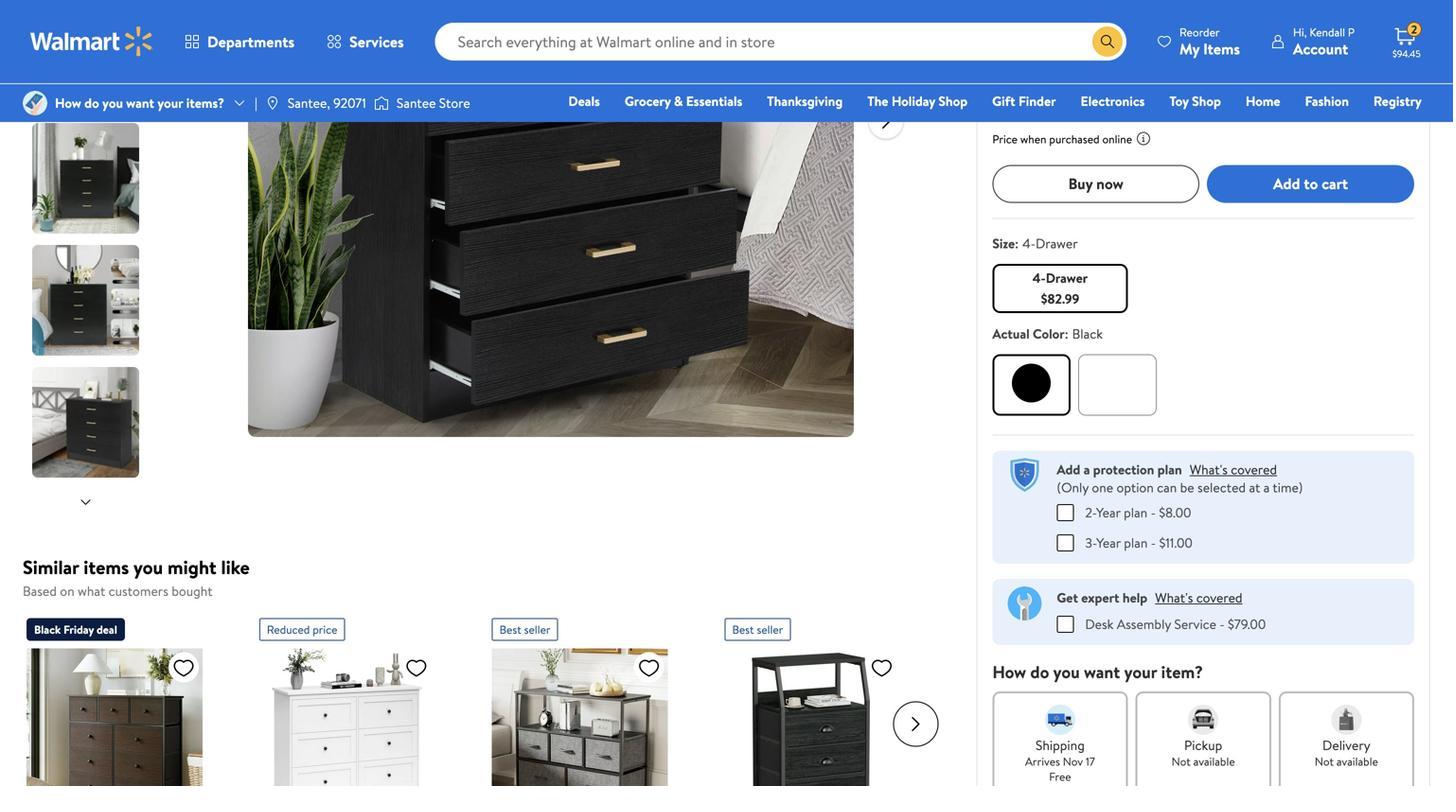Task type: locate. For each thing, give the bounding box(es) containing it.
- for $11.00
[[1151, 534, 1156, 552]]

year for 3-
[[1097, 534, 1121, 552]]

2 product group from the left
[[259, 611, 450, 787]]

0 horizontal spatial shop
[[939, 92, 968, 110]]

how down the walmart image
[[55, 94, 81, 112]]

you for how do you want your items?
[[102, 94, 123, 112]]

2 vertical spatial you
[[1054, 661, 1080, 684]]

1 vertical spatial what's
[[1155, 589, 1193, 607]]

gift finder
[[992, 92, 1056, 110]]

item?
[[1161, 661, 1203, 684]]

0 horizontal spatial available
[[1194, 754, 1235, 770]]

0 vertical spatial black
[[1072, 325, 1103, 343]]

0 horizontal spatial want
[[126, 94, 154, 112]]

plan down 'option'
[[1124, 503, 1148, 522]]

0 vertical spatial plan
[[1158, 460, 1182, 479]]

1 year from the top
[[1096, 503, 1121, 522]]

- for $79.00
[[1220, 615, 1225, 634]]

3-year plan - $11.00
[[1085, 534, 1193, 552]]

do up intent image for shipping
[[1031, 661, 1049, 684]]

2 horizontal spatial you
[[1054, 661, 1080, 684]]

0 vertical spatial :
[[1015, 234, 1019, 253]]

best seller for 'dresser for bedroom tv stand with storage entertainment center dresser with 5 fabric drawers with open storage shelf for bedroom living room hallway' image
[[500, 622, 551, 638]]

1 vertical spatial 4-
[[1033, 269, 1046, 287]]

- for $8.00
[[1151, 503, 1156, 522]]

- left $11.00 on the right bottom
[[1151, 534, 1156, 552]]

departments
[[207, 31, 295, 52]]

drawer inside 4-drawer $82.99
[[1046, 269, 1088, 287]]

available down intent image for pickup
[[1194, 754, 1235, 770]]

0 horizontal spatial do
[[84, 94, 99, 112]]

time)
[[1273, 478, 1303, 497]]

year down one
[[1096, 503, 1121, 522]]

 image right 92071
[[374, 94, 389, 113]]

want
[[126, 94, 154, 112], [1084, 661, 1120, 684]]

furnulem classic nightstand with 3 drawers, fabric dresser organizer vertical storage tower, stable bedroom end table with open shelf, black oak image
[[725, 649, 901, 787]]

best for furnulem classic nightstand with 3 drawers, fabric dresser organizer vertical storage tower, stable bedroom end table with open shelf, black oak image
[[732, 622, 754, 638]]

0 horizontal spatial :
[[1015, 234, 1019, 253]]

shop right toy
[[1192, 92, 1221, 110]]

available for pickup
[[1194, 754, 1235, 770]]

product group
[[27, 611, 218, 787], [259, 611, 450, 787], [492, 611, 683, 787], [725, 611, 916, 787]]

1 horizontal spatial best
[[732, 622, 754, 638]]

available inside pickup not available
[[1194, 754, 1235, 770]]

what's covered button
[[1190, 460, 1277, 479], [1155, 589, 1243, 607]]

0 horizontal spatial a
[[1084, 460, 1090, 479]]

(3.7) 681 reviews
[[1053, 56, 1134, 72]]

reorder
[[1180, 24, 1220, 40]]

0 horizontal spatial how
[[55, 94, 81, 112]]

4- down size : 4-drawer on the top
[[1033, 269, 1046, 287]]

$82.99 up color
[[1041, 289, 1080, 308]]

1 vertical spatial plan
[[1124, 503, 1148, 522]]

2 vertical spatial plan
[[1124, 534, 1148, 552]]

1 horizontal spatial best seller
[[732, 622, 783, 638]]

 image right |
[[265, 96, 280, 111]]

(only
[[1057, 478, 1089, 497]]

681
[[1078, 56, 1095, 72]]

black left friday in the bottom of the page
[[34, 622, 61, 638]]

not
[[1172, 754, 1191, 770], [1315, 754, 1334, 770]]

you inside similar items you might like based on what customers bought
[[133, 554, 163, 581]]

1 vertical spatial add
[[1057, 460, 1081, 479]]

what's up desk assembly service - $79.00
[[1155, 589, 1193, 607]]

0 vertical spatial -
[[1151, 503, 1156, 522]]

home
[[1246, 92, 1281, 110]]

you down desk assembly service - $79.00 checkbox
[[1054, 661, 1080, 684]]

0 vertical spatial do
[[84, 94, 99, 112]]

2 shop from the left
[[1192, 92, 1221, 110]]

you
[[102, 94, 123, 112], [133, 554, 163, 581], [1054, 661, 1080, 684]]

how down in_home_installation logo
[[993, 661, 1026, 684]]

want left items?
[[126, 94, 154, 112]]

shipping arrives nov 17 free
[[1025, 736, 1095, 785]]

product group containing black friday deal
[[27, 611, 218, 787]]

do for how do you want your items?
[[84, 94, 99, 112]]

wpp logo image
[[1008, 459, 1042, 493]]

santee, 92071
[[288, 94, 366, 112]]

drawer down size : 4-drawer on the top
[[1046, 269, 1088, 287]]

1 seller from the left
[[524, 622, 551, 638]]

1 vertical spatial drawer
[[1046, 269, 1088, 287]]

1 best seller from the left
[[500, 622, 551, 638]]

0 vertical spatial year
[[1096, 503, 1121, 522]]

registry one debit
[[1277, 92, 1422, 137]]

add to favorites list, reahome 9 drawers dresser, chest of drawers fabric dressers with leather finish for adult dressers for bedroom brown image
[[172, 657, 195, 680]]

year
[[1096, 503, 1121, 522], [1097, 534, 1121, 552]]

1 horizontal spatial  image
[[265, 96, 280, 111]]

your left items?
[[158, 94, 183, 112]]

1 vertical spatial your
[[1125, 661, 1157, 684]]

1 horizontal spatial shop
[[1192, 92, 1221, 110]]

0 vertical spatial how
[[55, 94, 81, 112]]

$82.99 up 'purchased'
[[1052, 89, 1129, 125]]

1 horizontal spatial your
[[1125, 661, 1157, 684]]

shop
[[939, 92, 968, 110], [1192, 92, 1221, 110]]

add a protection plan what's covered (only one option can be selected at a time)
[[1057, 460, 1303, 497]]

0 vertical spatial you
[[102, 94, 123, 112]]

walmart+ link
[[1357, 117, 1431, 138]]

0 horizontal spatial best seller
[[500, 622, 551, 638]]

2 best seller from the left
[[732, 622, 783, 638]]

a left one
[[1084, 460, 1090, 479]]

covered right the be
[[1231, 460, 1277, 479]]

a
[[1084, 460, 1090, 479], [1264, 478, 1270, 497]]

a right at
[[1264, 478, 1270, 497]]

not down intent image for pickup
[[1172, 754, 1191, 770]]

- left the $79.00
[[1220, 615, 1225, 634]]

2 horizontal spatial  image
[[374, 94, 389, 113]]

1 vertical spatial do
[[1031, 661, 1049, 684]]

in_home_installation logo image
[[1008, 587, 1042, 621]]

do for how do you want your item?
[[1031, 661, 1049, 684]]

1 vertical spatial black
[[34, 622, 61, 638]]

protection
[[1093, 460, 1155, 479]]

what's covered button for get expert help
[[1155, 589, 1243, 607]]

next slide for similar items you might like list image
[[893, 702, 939, 748]]

online
[[1103, 131, 1132, 147]]

not down intent image for delivery
[[1315, 754, 1334, 770]]

year for 2-
[[1096, 503, 1121, 522]]

2 best from the left
[[732, 622, 754, 638]]

0 horizontal spatial seller
[[524, 622, 551, 638]]

buy now
[[1069, 173, 1124, 194]]

one
[[1277, 118, 1305, 137]]

1 available from the left
[[1194, 754, 1235, 770]]

pickup not available
[[1172, 736, 1235, 770]]

shop inside 'the holiday shop' link
[[939, 92, 968, 110]]

2 available from the left
[[1337, 754, 1379, 770]]

4 product group from the left
[[725, 611, 916, 787]]

actual color list
[[989, 351, 1418, 420]]

2 not from the left
[[1315, 754, 1334, 770]]

you up customers
[[133, 554, 163, 581]]

1 shop from the left
[[939, 92, 968, 110]]

0 horizontal spatial you
[[102, 94, 123, 112]]

0 vertical spatial your
[[158, 94, 183, 112]]

: down 4-drawer $82.99
[[1065, 325, 1069, 343]]

deals
[[568, 92, 600, 110]]

1 best from the left
[[500, 622, 521, 638]]

product group containing reduced price
[[259, 611, 450, 787]]

add to favorites list, dresser for bedroom tv stand with storage entertainment center dresser with 5 fabric drawers with open storage shelf for bedroom living room hallway image
[[638, 657, 661, 680]]

1 vertical spatial $82.99
[[1041, 289, 1080, 308]]

1 vertical spatial want
[[1084, 661, 1120, 684]]

what's inside add a protection plan what's covered (only one option can be selected at a time)
[[1190, 460, 1228, 479]]

departments button
[[169, 19, 311, 64]]

1 horizontal spatial seller
[[757, 622, 783, 638]]

size
[[993, 234, 1015, 253]]

 image
[[23, 91, 47, 116], [374, 94, 389, 113], [265, 96, 280, 111]]

intent image for shipping image
[[1045, 705, 1076, 735]]

services button
[[311, 19, 420, 64]]

1 horizontal spatial want
[[1084, 661, 1120, 684]]

0 vertical spatial what's covered button
[[1190, 460, 1277, 479]]

selected
[[1198, 478, 1246, 497]]

1 vertical spatial -
[[1151, 534, 1156, 552]]

not inside pickup not available
[[1172, 754, 1191, 770]]

- left $8.00
[[1151, 503, 1156, 522]]

0 vertical spatial covered
[[1231, 460, 1277, 479]]

2 vertical spatial -
[[1220, 615, 1225, 634]]

0 vertical spatial what's
[[1190, 460, 1228, 479]]

friday
[[63, 622, 94, 638]]

shipping
[[1036, 736, 1085, 755]]

add left to
[[1274, 173, 1301, 194]]

1 horizontal spatial available
[[1337, 754, 1379, 770]]

covered up service
[[1197, 589, 1243, 607]]

1 horizontal spatial black
[[1072, 325, 1103, 343]]

gift
[[992, 92, 1016, 110]]

search icon image
[[1100, 34, 1115, 49]]

black friday deal
[[34, 622, 117, 638]]

add left one
[[1057, 460, 1081, 479]]

black right color
[[1072, 325, 1103, 343]]

add inside button
[[1274, 173, 1301, 194]]

92071
[[333, 94, 366, 112]]

add inside add a protection plan what's covered (only one option can be selected at a time)
[[1057, 460, 1081, 479]]

walmart image
[[30, 27, 153, 57]]

expert
[[1082, 589, 1120, 607]]

cart
[[1322, 173, 1348, 194]]

items?
[[186, 94, 224, 112]]

0 horizontal spatial best
[[500, 622, 521, 638]]

your left item?
[[1125, 661, 1157, 684]]

0 horizontal spatial add
[[1057, 460, 1081, 479]]

hi,
[[1293, 24, 1307, 40]]

one debit link
[[1269, 117, 1350, 138]]

 image for santee store
[[374, 94, 389, 113]]

can
[[1157, 478, 1177, 497]]

store
[[439, 94, 470, 112]]

plan right 'option'
[[1158, 460, 1182, 479]]

want for item?
[[1084, 661, 1120, 684]]

fashion link
[[1297, 91, 1358, 111]]

0 horizontal spatial black
[[34, 622, 61, 638]]

(3.7)
[[1053, 56, 1075, 72]]

1 product group from the left
[[27, 611, 218, 787]]

homfa 6 drawer double dresser white, wood storage cabinet for living room, chest of drawers for bedroom image
[[259, 649, 435, 787]]

3 product group from the left
[[492, 611, 683, 787]]

0 horizontal spatial not
[[1172, 754, 1191, 770]]

drawer up 4-drawer $82.99
[[1036, 234, 1078, 253]]

: up the actual
[[1015, 234, 1019, 253]]

1 horizontal spatial how
[[993, 661, 1026, 684]]

dresser for bedroom tv stand with storage entertainment center dresser with 5 fabric drawers with open storage shelf for bedroom living room hallway image
[[492, 649, 668, 787]]

4- right size
[[1023, 234, 1036, 253]]

deal
[[97, 622, 117, 638]]

nov
[[1063, 754, 1083, 770]]

1 horizontal spatial :
[[1065, 325, 1069, 343]]

shop right holiday on the right top of the page
[[939, 92, 968, 110]]

$82.99
[[1052, 89, 1129, 125], [1041, 289, 1080, 308]]

available inside delivery not available
[[1337, 754, 1379, 770]]

1 not from the left
[[1172, 754, 1191, 770]]

available down intent image for delivery
[[1337, 754, 1379, 770]]

reduced
[[267, 622, 310, 638]]

holiday
[[892, 92, 936, 110]]

debit
[[1309, 118, 1341, 137]]

do down the walmart image
[[84, 94, 99, 112]]

your
[[158, 94, 183, 112], [1125, 661, 1157, 684]]

electronics
[[1081, 92, 1145, 110]]

you down the walmart image
[[102, 94, 123, 112]]

1 horizontal spatial add
[[1274, 173, 1301, 194]]

shop inside toy shop link
[[1192, 92, 1221, 110]]

4- inside 4-drawer $82.99
[[1033, 269, 1046, 287]]

$8.00
[[1159, 503, 1192, 522]]

black inside product group
[[34, 622, 61, 638]]

want down desk
[[1084, 661, 1120, 684]]

3-Year plan - $11.00 checkbox
[[1057, 535, 1074, 552]]

:
[[1015, 234, 1019, 253], [1065, 325, 1069, 343]]

0 vertical spatial add
[[1274, 173, 1301, 194]]

2 year from the top
[[1097, 534, 1121, 552]]

do
[[84, 94, 99, 112], [1031, 661, 1049, 684]]

 image down the walmart image
[[23, 91, 47, 116]]

0 horizontal spatial your
[[158, 94, 183, 112]]

actual
[[993, 325, 1030, 343]]

1 vertical spatial how
[[993, 661, 1026, 684]]

year down 2-year plan - $8.00
[[1097, 534, 1121, 552]]

covered inside add a protection plan what's covered (only one option can be selected at a time)
[[1231, 460, 1277, 479]]

your for items?
[[158, 94, 183, 112]]

how for how do you want your items?
[[55, 94, 81, 112]]

items
[[84, 554, 129, 581]]

0 horizontal spatial  image
[[23, 91, 47, 116]]

0 vertical spatial want
[[126, 94, 154, 112]]

registry
[[1374, 92, 1422, 110]]

1 horizontal spatial not
[[1315, 754, 1334, 770]]

on
[[60, 582, 75, 601]]

1 vertical spatial you
[[133, 554, 163, 581]]

what's right can
[[1190, 460, 1228, 479]]

not inside delivery not available
[[1315, 754, 1334, 770]]

account
[[1293, 38, 1349, 59]]

color
[[1033, 325, 1065, 343]]

1 vertical spatial year
[[1097, 534, 1121, 552]]

plan down 2-year plan - $8.00
[[1124, 534, 1148, 552]]

the holiday shop
[[868, 92, 968, 110]]

dressers for bedroom, heavy duty 4-drawer wood chest of drawers, modern storage bedroom chest for kids room, black vertical storage cabinet for bathroom, closet, entryway, hallway, nursery, l2027 - image 4 of 10 image
[[32, 245, 143, 356]]

2 seller from the left
[[757, 622, 783, 638]]

next image image
[[78, 495, 93, 510]]

legal information image
[[1136, 131, 1151, 146]]

what's
[[1190, 460, 1228, 479], [1155, 589, 1193, 607]]

1 horizontal spatial you
[[133, 554, 163, 581]]

1 horizontal spatial do
[[1031, 661, 1049, 684]]

1 vertical spatial what's covered button
[[1155, 589, 1243, 607]]

fashion
[[1305, 92, 1349, 110]]

$79.00
[[1228, 615, 1266, 634]]



Task type: describe. For each thing, give the bounding box(es) containing it.
now
[[993, 89, 1045, 125]]

assembly
[[1117, 615, 1171, 634]]

reduced price
[[267, 622, 337, 638]]

similar items you might like based on what customers bought
[[23, 554, 250, 601]]

add to favorites list, furnulem classic nightstand with 3 drawers, fabric dresser organizer vertical storage tower, stable bedroom end table with open shelf, black oak image
[[871, 657, 893, 680]]

home link
[[1237, 91, 1289, 111]]

|
[[255, 94, 257, 112]]

dressers for bedroom, heavy duty 4-drawer wood chest of drawers, modern storage bedroom chest for kids room, black vertical storage cabinet for bathroom, closet, entryway, hallway, nursery, l2027 image
[[248, 0, 854, 437]]

thanksgiving link
[[759, 91, 851, 111]]

available for delivery
[[1337, 754, 1379, 770]]

you for similar items you might like based on what customers bought
[[133, 554, 163, 581]]

how do you want your item?
[[993, 661, 1203, 684]]

best for 'dresser for bedroom tv stand with storage entertainment center dresser with 5 fabric drawers with open storage shelf for bedroom living room hallway' image
[[500, 622, 521, 638]]

add to favorites list, homfa 6 drawer double dresser white, wood storage cabinet for living room, chest of drawers for bedroom image
[[405, 657, 428, 680]]

1 horizontal spatial a
[[1264, 478, 1270, 497]]

santee
[[397, 94, 436, 112]]

intent image for delivery image
[[1332, 705, 1362, 735]]

your for item?
[[1125, 661, 1157, 684]]

best seller for furnulem classic nightstand with 3 drawers, fabric dresser organizer vertical storage tower, stable bedroom end table with open shelf, black oak image
[[732, 622, 783, 638]]

toy
[[1170, 92, 1189, 110]]

add for add to cart
[[1274, 173, 1301, 194]]

p
[[1348, 24, 1355, 40]]

get
[[1057, 589, 1078, 607]]

kendall
[[1310, 24, 1345, 40]]

be
[[1180, 478, 1195, 497]]

how for how do you want your item?
[[993, 661, 1026, 684]]

similar
[[23, 554, 79, 581]]

dressers for bedroom, heavy duty 4-drawer wood chest of drawers, modern storage bedroom chest for kids room, black vertical storage cabinet for bathroom, closet, entryway, hallway, nursery, l2027 - image 3 of 10 image
[[32, 123, 143, 234]]

want for items?
[[126, 94, 154, 112]]

learn more about strikethrough prices image
[[1182, 104, 1197, 120]]

gift finder link
[[984, 91, 1065, 111]]

2-year plan - $8.00
[[1085, 503, 1192, 522]]

2-
[[1085, 503, 1096, 522]]

dressers for bedroom, heavy duty 4-drawer wood chest of drawers, modern storage bedroom chest for kids room, black vertical storage cabinet for bathroom, closet, entryway, hallway, nursery, l2027 - image 5 of 10 image
[[32, 367, 143, 478]]

the holiday shop link
[[859, 91, 976, 111]]

plan inside add a protection plan what's covered (only one option can be selected at a time)
[[1158, 460, 1182, 479]]

bought
[[172, 582, 213, 601]]

0 vertical spatial $82.99
[[1052, 89, 1129, 125]]

 image for how do you want your items?
[[23, 91, 47, 116]]

what's covered button for add a protection plan
[[1190, 460, 1277, 479]]

price
[[313, 622, 337, 638]]

to
[[1304, 173, 1318, 194]]

Search search field
[[435, 23, 1127, 61]]

grocery & essentials
[[625, 92, 743, 110]]

not for delivery
[[1315, 754, 1334, 770]]

size list
[[989, 260, 1418, 317]]

arrives
[[1025, 754, 1060, 770]]

2
[[1411, 21, 1418, 38]]

0 vertical spatial drawer
[[1036, 234, 1078, 253]]

desk
[[1085, 615, 1114, 634]]

buy
[[1069, 173, 1093, 194]]

0 vertical spatial 4-
[[1023, 234, 1036, 253]]

plan for $8.00
[[1124, 503, 1148, 522]]

dressers for bedroom, heavy duty 4-drawer wood chest of drawers, modern storage bedroom chest for kids room, black vertical storage cabinet for bathroom, closet, entryway, hallway, nursery, l2027 - image 2 of 10 image
[[32, 1, 143, 112]]

seller for 'dresser for bedroom tv stand with storage entertainment center dresser with 5 fabric drawers with open storage shelf for bedroom living room hallway' image
[[524, 622, 551, 638]]

2-Year plan - $8.00 checkbox
[[1057, 504, 1074, 521]]

Walmart Site-Wide search field
[[435, 23, 1127, 61]]

$11.00
[[1159, 534, 1193, 552]]

essentials
[[686, 92, 743, 110]]

actual color : black
[[993, 325, 1103, 343]]

reahome 9 drawers dresser, chest of drawers fabric dressers with leather finish for adult dressers for bedroom brown image
[[27, 649, 203, 787]]

one
[[1092, 478, 1114, 497]]

$82.99 inside 4-drawer $82.99
[[1041, 289, 1080, 308]]

plan for $11.00
[[1124, 534, 1148, 552]]

$199.99
[[1136, 103, 1178, 121]]

buy now button
[[993, 165, 1200, 203]]

delivery not available
[[1315, 736, 1379, 770]]

add to cart
[[1274, 173, 1348, 194]]

customers
[[109, 582, 168, 601]]

intent image for pickup image
[[1188, 705, 1219, 735]]

when
[[1021, 131, 1047, 147]]

add to cart button
[[1207, 165, 1415, 203]]

at
[[1249, 478, 1261, 497]]

hi, kendall p account
[[1293, 24, 1355, 59]]

the
[[868, 92, 889, 110]]

toy shop
[[1170, 92, 1221, 110]]

free
[[1049, 769, 1071, 785]]

grocery
[[625, 92, 671, 110]]

size : 4-drawer
[[993, 234, 1078, 253]]

now $82.99
[[993, 89, 1129, 125]]

add for add a protection plan what's covered (only one option can be selected at a time)
[[1057, 460, 1081, 479]]

next media item image
[[875, 110, 898, 133]]

what
[[78, 582, 105, 601]]

1 vertical spatial :
[[1065, 325, 1069, 343]]

finder
[[1019, 92, 1056, 110]]

grocery & essentials link
[[616, 91, 751, 111]]

delivery
[[1323, 736, 1371, 755]]

&
[[674, 92, 683, 110]]

electronics link
[[1072, 91, 1154, 111]]

purchased
[[1049, 131, 1100, 147]]

like
[[221, 554, 250, 581]]

not for pickup
[[1172, 754, 1191, 770]]

17
[[1086, 754, 1095, 770]]

seller for furnulem classic nightstand with 3 drawers, fabric dresser organizer vertical storage tower, stable bedroom end table with open shelf, black oak image
[[757, 622, 783, 638]]

you for how do you want your item?
[[1054, 661, 1080, 684]]

registry link
[[1365, 91, 1431, 111]]

reviews
[[1098, 56, 1134, 72]]

thanksgiving
[[767, 92, 843, 110]]

services
[[349, 31, 404, 52]]

 image for santee, 92071
[[265, 96, 280, 111]]

help
[[1123, 589, 1148, 607]]

3-
[[1085, 534, 1097, 552]]

pickup
[[1185, 736, 1223, 755]]

walmart+
[[1366, 118, 1422, 137]]

price
[[993, 131, 1018, 147]]

$94.45
[[1393, 47, 1421, 60]]

reorder my items
[[1180, 24, 1240, 59]]

deals link
[[560, 91, 609, 111]]

681 reviews link
[[1075, 56, 1134, 72]]

items
[[1204, 38, 1240, 59]]

my
[[1180, 38, 1200, 59]]

might
[[168, 554, 217, 581]]

1 vertical spatial covered
[[1197, 589, 1243, 607]]

Desk Assembly Service - $79.00 checkbox
[[1057, 616, 1074, 633]]



Task type: vqa. For each thing, say whether or not it's contained in the screenshot.
second Best from right
yes



